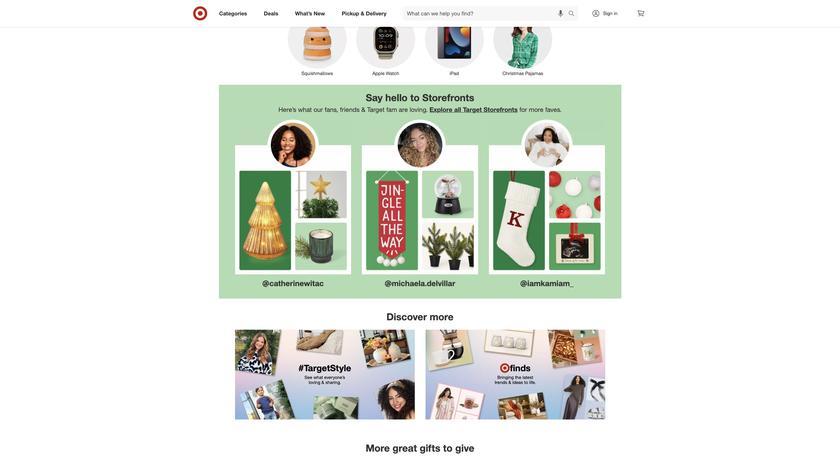 Task type: describe. For each thing, give the bounding box(es) containing it.
everyone's
[[324, 375, 345, 380]]

1 horizontal spatial to
[[443, 442, 453, 454]]

ideas
[[512, 380, 523, 385]]

what's new link
[[289, 6, 333, 21]]

ipad
[[450, 70, 459, 76]]

pickup & delivery
[[342, 10, 387, 17]]

gifts
[[420, 442, 440, 454]]

loving.
[[410, 106, 428, 114]]

sign
[[603, 10, 613, 16]]

fam
[[386, 106, 397, 114]]

hello
[[385, 92, 408, 104]]

@catherinewitac
[[262, 279, 324, 288]]

pajamas
[[525, 70, 543, 76]]

& inside ◎ finds bringing the latest trends & ideas to life.
[[508, 380, 511, 385]]

finds
[[510, 363, 531, 374]]

search button
[[565, 6, 581, 22]]

for
[[520, 106, 527, 114]]

What can we help you find? suggestions appear below search field
[[403, 6, 570, 21]]

what's
[[295, 10, 312, 17]]

squishmallows link
[[283, 8, 352, 77]]

explore
[[430, 106, 453, 114]]

loving
[[309, 380, 320, 385]]

our
[[314, 106, 323, 114]]

life.
[[529, 380, 536, 385]]

1 target from the left
[[367, 106, 385, 114]]

& inside 'link'
[[361, 10, 364, 17]]

see
[[305, 375, 312, 380]]

#targetstyle
[[299, 363, 351, 374]]

& inside the #targetstyle see what everyone's loving & sharing.
[[322, 380, 324, 385]]

deals
[[264, 10, 278, 17]]

friends
[[340, 106, 360, 114]]

◎ finds bringing the latest trends & ideas to life.
[[495, 363, 536, 385]]

here's
[[278, 106, 296, 114]]

all
[[454, 106, 461, 114]]

1 vertical spatial storefronts
[[484, 106, 518, 114]]

explore all target storefronts link
[[430, 106, 518, 114]]

sign in link
[[586, 6, 628, 21]]

christmas pajamas
[[503, 70, 543, 76]]

& inside say hello to storefronts here's what our fans, friends & target fam are loving. explore all target storefronts for more faves.
[[361, 106, 365, 114]]

more great gifts to give
[[366, 442, 474, 454]]

apple watch link
[[352, 8, 420, 77]]

@michaela.delvillar link
[[357, 114, 484, 288]]

to inside ◎ finds bringing the latest trends & ideas to life.
[[524, 380, 528, 385]]

in
[[614, 10, 618, 16]]

say
[[366, 92, 383, 104]]

faves.
[[545, 106, 562, 114]]

deals link
[[258, 6, 287, 21]]

squishmallows
[[302, 70, 333, 76]]

more
[[366, 442, 390, 454]]



Task type: vqa. For each thing, say whether or not it's contained in the screenshot.
machine to the left
no



Task type: locate. For each thing, give the bounding box(es) containing it.
2 vertical spatial to
[[443, 442, 453, 454]]

@catherinewitac link
[[230, 114, 357, 288]]

to left give
[[443, 442, 453, 454]]

what right see
[[314, 375, 323, 380]]

pickup
[[342, 10, 359, 17]]

discover more
[[387, 311, 454, 323]]

◎
[[500, 363, 510, 374]]

0 horizontal spatial target
[[367, 106, 385, 114]]

@iamkamiam_ link
[[484, 114, 611, 288]]

target right all
[[463, 106, 482, 114]]

what's new
[[295, 10, 325, 17]]

0 vertical spatial what
[[298, 106, 312, 114]]

watch
[[386, 70, 399, 76]]

0 horizontal spatial to
[[410, 92, 420, 104]]

latest
[[523, 375, 533, 380]]

great
[[393, 442, 417, 454]]

what inside the #targetstyle see what everyone's loving & sharing.
[[314, 375, 323, 380]]

0 vertical spatial storefronts
[[422, 92, 474, 104]]

1 vertical spatial to
[[524, 380, 528, 385]]

storefronts up explore
[[422, 92, 474, 104]]

0 horizontal spatial what
[[298, 106, 312, 114]]

christmas
[[503, 70, 524, 76]]

give
[[455, 442, 474, 454]]

to up loving.
[[410, 92, 420, 104]]

discover
[[387, 311, 427, 323]]

what
[[298, 106, 312, 114], [314, 375, 323, 380]]

are
[[399, 106, 408, 114]]

apple watch
[[372, 70, 399, 76]]

categories
[[219, 10, 247, 17]]

christmas pajamas link
[[489, 8, 557, 77]]

categories link
[[213, 6, 256, 21]]

to inside say hello to storefronts here's what our fans, friends & target fam are loving. explore all target storefronts for more faves.
[[410, 92, 420, 104]]

new
[[314, 10, 325, 17]]

target
[[367, 106, 385, 114], [463, 106, 482, 114]]

sign in
[[603, 10, 618, 16]]

the
[[515, 375, 521, 380]]

what left our
[[298, 106, 312, 114]]

more
[[529, 106, 544, 114], [430, 311, 454, 323]]

storefronts left 'for'
[[484, 106, 518, 114]]

& left 'ideas'
[[508, 380, 511, 385]]

0 horizontal spatial storefronts
[[422, 92, 474, 104]]

1 vertical spatial what
[[314, 375, 323, 380]]

1 vertical spatial more
[[430, 311, 454, 323]]

1 horizontal spatial what
[[314, 375, 323, 380]]

@michaela.delvillar
[[385, 279, 455, 288]]

1 horizontal spatial target
[[463, 106, 482, 114]]

target down say
[[367, 106, 385, 114]]

what inside say hello to storefronts here's what our fans, friends & target fam are loving. explore all target storefronts for more faves.
[[298, 106, 312, 114]]

1 horizontal spatial storefronts
[[484, 106, 518, 114]]

@iamkamiam_
[[520, 279, 574, 288]]

pickup & delivery link
[[336, 6, 395, 21]]

search
[[565, 11, 581, 17]]

#targetstyle see what everyone's loving & sharing.
[[299, 363, 351, 385]]

0 vertical spatial more
[[529, 106, 544, 114]]

& right 'loving'
[[322, 380, 324, 385]]

2 target from the left
[[463, 106, 482, 114]]

to left life.
[[524, 380, 528, 385]]

delivery
[[366, 10, 387, 17]]

&
[[361, 10, 364, 17], [361, 106, 365, 114], [322, 380, 324, 385], [508, 380, 511, 385]]

& right pickup
[[361, 10, 364, 17]]

bringing
[[497, 375, 514, 380]]

storefronts
[[422, 92, 474, 104], [484, 106, 518, 114]]

1 horizontal spatial more
[[529, 106, 544, 114]]

ipad link
[[420, 8, 489, 77]]

0 vertical spatial to
[[410, 92, 420, 104]]

to
[[410, 92, 420, 104], [524, 380, 528, 385], [443, 442, 453, 454]]

2 horizontal spatial to
[[524, 380, 528, 385]]

more inside say hello to storefronts here's what our fans, friends & target fam are loving. explore all target storefronts for more faves.
[[529, 106, 544, 114]]

say hello to storefronts here's what our fans, friends & target fam are loving. explore all target storefronts for more faves.
[[278, 92, 562, 114]]

fans,
[[325, 106, 338, 114]]

0 horizontal spatial more
[[430, 311, 454, 323]]

apple
[[372, 70, 385, 76]]

trends
[[495, 380, 507, 385]]

sharing.
[[326, 380, 341, 385]]

& right friends
[[361, 106, 365, 114]]



